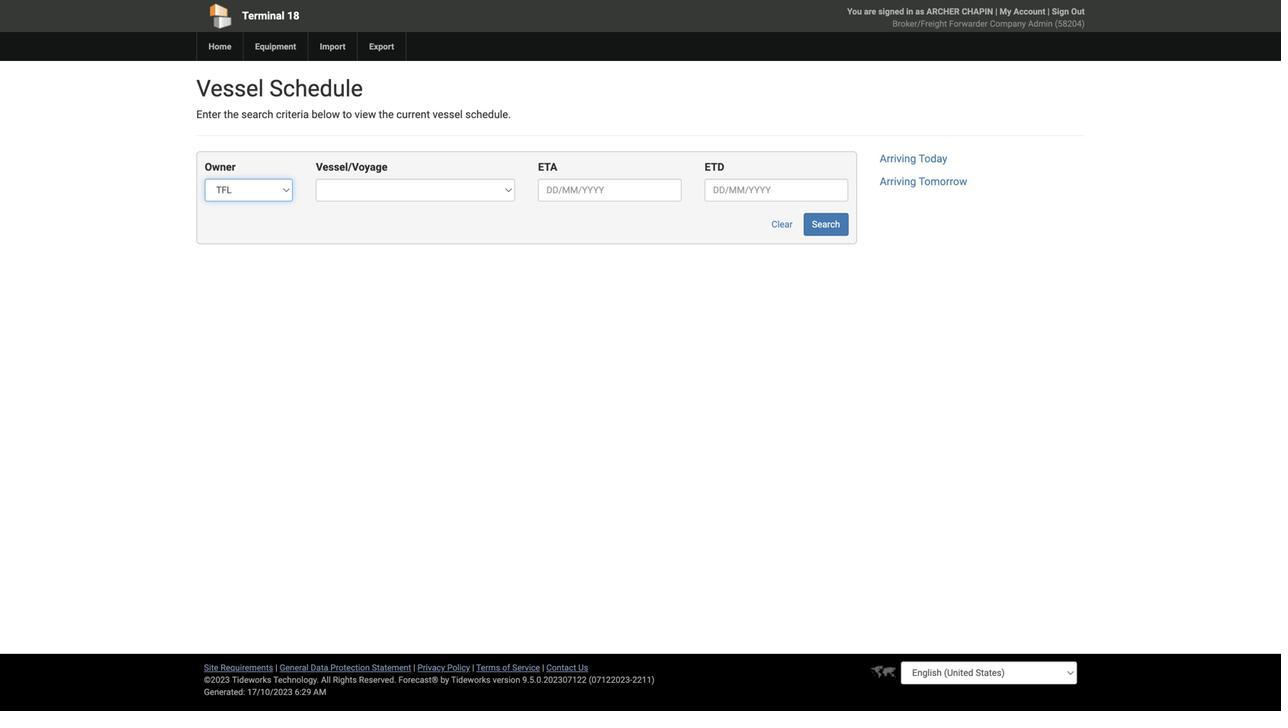 Task type: locate. For each thing, give the bounding box(es) containing it.
site requirements | general data protection statement | privacy policy | terms of service | contact us ©2023 tideworks technology. all rights reserved. forecast® by tideworks version 9.5.0.202307122 (07122023-2211) generated: 17/10/2023 6:29 am
[[204, 663, 655, 697]]

| up "tideworks"
[[472, 663, 474, 673]]

general data protection statement link
[[280, 663, 411, 673]]

| left my
[[995, 6, 998, 16]]

all
[[321, 675, 331, 685]]

tideworks
[[451, 675, 491, 685]]

arriving down arriving today
[[880, 175, 916, 188]]

2 arriving from the top
[[880, 175, 916, 188]]

eta
[[538, 161, 557, 173]]

arriving up arriving tomorrow
[[880, 152, 916, 165]]

home
[[209, 42, 231, 51]]

clear
[[772, 219, 793, 230]]

to
[[343, 108, 352, 121]]

import
[[320, 42, 346, 51]]

etd
[[705, 161, 724, 173]]

ETA text field
[[538, 179, 682, 202]]

of
[[502, 663, 510, 673]]

by
[[440, 675, 449, 685]]

| left sign
[[1048, 6, 1050, 16]]

protection
[[330, 663, 370, 673]]

import link
[[308, 32, 357, 61]]

vessel/voyage
[[316, 161, 388, 173]]

privacy
[[418, 663, 445, 673]]

schedule
[[269, 75, 363, 102]]

export
[[369, 42, 394, 51]]

9.5.0.202307122
[[522, 675, 587, 685]]

2211)
[[632, 675, 655, 685]]

in
[[906, 6, 913, 16]]

0 horizontal spatial the
[[224, 108, 239, 121]]

contact
[[546, 663, 576, 673]]

the right enter
[[224, 108, 239, 121]]

©2023 tideworks
[[204, 675, 271, 685]]

terminal
[[242, 10, 285, 22]]

us
[[578, 663, 588, 673]]

1 arriving from the top
[[880, 152, 916, 165]]

arriving today
[[880, 152, 947, 165]]

statement
[[372, 663, 411, 673]]

arriving today link
[[880, 152, 947, 165]]

| up "9.5.0.202307122"
[[542, 663, 544, 673]]

arriving
[[880, 152, 916, 165], [880, 175, 916, 188]]

the
[[224, 108, 239, 121], [379, 108, 394, 121]]

my account link
[[1000, 6, 1045, 16]]

schedule.
[[465, 108, 511, 121]]

today
[[919, 152, 947, 165]]

rights
[[333, 675, 357, 685]]

account
[[1014, 6, 1045, 16]]

sign out link
[[1052, 6, 1085, 16]]

| left general
[[275, 663, 277, 673]]

0 vertical spatial arriving
[[880, 152, 916, 165]]

terminal 18
[[242, 10, 299, 22]]

1 horizontal spatial the
[[379, 108, 394, 121]]

terminal 18 link
[[196, 0, 553, 32]]

broker/freight
[[893, 19, 947, 29]]

vessel
[[433, 108, 463, 121]]

are
[[864, 6, 876, 16]]

out
[[1071, 6, 1085, 16]]

generated:
[[204, 687, 245, 697]]

admin
[[1028, 19, 1053, 29]]

privacy policy link
[[418, 663, 470, 673]]

forwarder
[[949, 19, 988, 29]]

am
[[313, 687, 326, 697]]

vessel schedule enter the search criteria below to view the current vessel schedule.
[[196, 75, 511, 121]]

|
[[995, 6, 998, 16], [1048, 6, 1050, 16], [275, 663, 277, 673], [413, 663, 415, 673], [472, 663, 474, 673], [542, 663, 544, 673]]

the right view on the left top of page
[[379, 108, 394, 121]]

current
[[396, 108, 430, 121]]

1 vertical spatial arriving
[[880, 175, 916, 188]]

search button
[[804, 213, 849, 236]]



Task type: vqa. For each thing, say whether or not it's contained in the screenshot.
the SSAT
no



Task type: describe. For each thing, give the bounding box(es) containing it.
arriving tomorrow link
[[880, 175, 967, 188]]

my
[[1000, 6, 1011, 16]]

clear button
[[763, 213, 801, 236]]

owner
[[205, 161, 236, 173]]

sign
[[1052, 6, 1069, 16]]

you
[[847, 6, 862, 16]]

home link
[[196, 32, 243, 61]]

archer
[[927, 6, 960, 16]]

chapin
[[962, 6, 993, 16]]

site
[[204, 663, 218, 673]]

policy
[[447, 663, 470, 673]]

search
[[812, 219, 840, 230]]

arriving for arriving tomorrow
[[880, 175, 916, 188]]

1 the from the left
[[224, 108, 239, 121]]

export link
[[357, 32, 406, 61]]

| up forecast®
[[413, 663, 415, 673]]

technology.
[[273, 675, 319, 685]]

below
[[312, 108, 340, 121]]

general
[[280, 663, 309, 673]]

terms of service link
[[476, 663, 540, 673]]

you are signed in as archer chapin | my account | sign out broker/freight forwarder company admin (58204)
[[847, 6, 1085, 29]]

site requirements link
[[204, 663, 273, 673]]

view
[[355, 108, 376, 121]]

contact us link
[[546, 663, 588, 673]]

2 the from the left
[[379, 108, 394, 121]]

reserved.
[[359, 675, 396, 685]]

equipment
[[255, 42, 296, 51]]

as
[[915, 6, 924, 16]]

data
[[311, 663, 328, 673]]

18
[[287, 10, 299, 22]]

requirements
[[221, 663, 273, 673]]

arriving for arriving today
[[880, 152, 916, 165]]

search
[[241, 108, 273, 121]]

version
[[493, 675, 520, 685]]

6:29
[[295, 687, 311, 697]]

company
[[990, 19, 1026, 29]]

equipment link
[[243, 32, 308, 61]]

signed
[[878, 6, 904, 16]]

criteria
[[276, 108, 309, 121]]

(58204)
[[1055, 19, 1085, 29]]

forecast®
[[398, 675, 438, 685]]

enter
[[196, 108, 221, 121]]

arriving tomorrow
[[880, 175, 967, 188]]

tomorrow
[[919, 175, 967, 188]]

17/10/2023
[[247, 687, 293, 697]]

terms
[[476, 663, 500, 673]]

ETD text field
[[705, 179, 849, 202]]

service
[[512, 663, 540, 673]]

(07122023-
[[589, 675, 632, 685]]

vessel
[[196, 75, 264, 102]]



